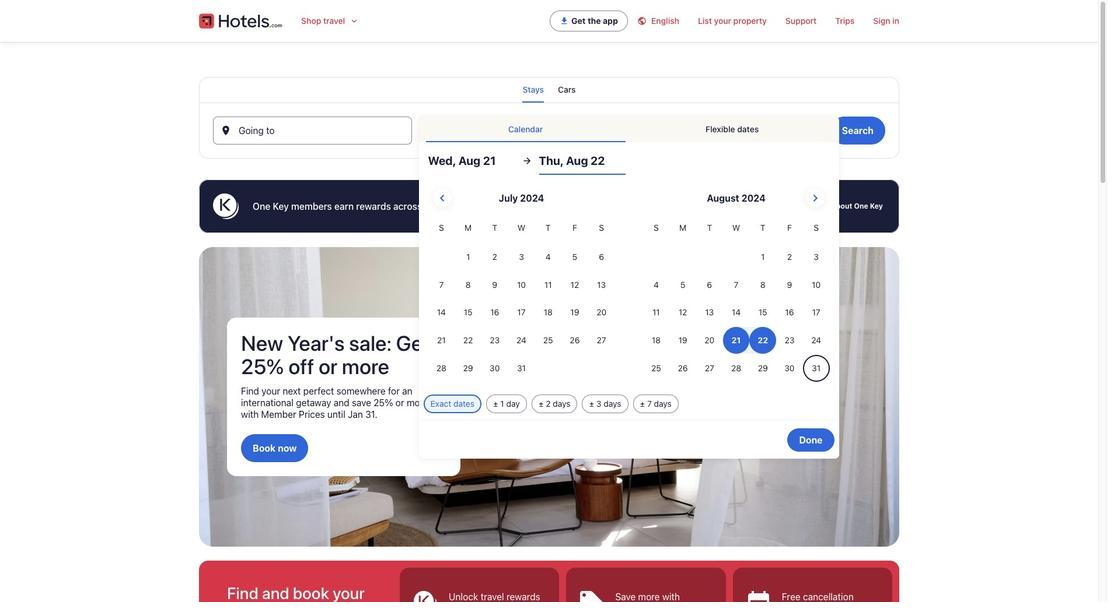 Task type: describe. For each thing, give the bounding box(es) containing it.
thu, aug 22 button
[[539, 147, 625, 175]]

learn about one key
[[811, 202, 883, 211]]

and inside find your next perfect somewhere for an international getaway and save 25% or more with member prices until jan 31.
[[334, 398, 349, 409]]

done
[[799, 435, 823, 446]]

cars link
[[558, 77, 576, 103]]

26 inside july 2024 element
[[570, 336, 580, 346]]

1 horizontal spatial 7
[[647, 399, 652, 409]]

1 15 button from the left
[[455, 300, 482, 326]]

dates for flexible dates
[[737, 124, 759, 134]]

14 inside the august 2024 element
[[732, 308, 741, 318]]

find
[[241, 387, 259, 397]]

21 inside july 2024 element
[[437, 336, 446, 346]]

0 horizontal spatial 19 button
[[562, 300, 588, 326]]

shop
[[301, 16, 321, 26]]

1 horizontal spatial 3
[[597, 399, 602, 409]]

2024 for august 2024
[[742, 193, 766, 204]]

22 button
[[455, 328, 482, 354]]

get the app link
[[550, 11, 628, 32]]

12 inside the august 2024 element
[[679, 308, 687, 318]]

6 inside july 2024 element
[[599, 252, 604, 262]]

16 inside july 2024 element
[[490, 308, 499, 318]]

tab list containing stays
[[199, 77, 900, 103]]

19 inside july 2024 element
[[571, 308, 579, 318]]

± 2 days
[[539, 399, 571, 409]]

sign
[[873, 16, 891, 26]]

support link
[[776, 9, 826, 33]]

day
[[506, 399, 520, 409]]

w for august
[[732, 223, 740, 233]]

± for ± 7 days
[[640, 399, 645, 409]]

list
[[698, 16, 712, 26]]

1 10 button from the left
[[508, 272, 535, 299]]

1 horizontal spatial 1
[[500, 399, 504, 409]]

jan
[[348, 410, 363, 420]]

3 t from the left
[[707, 223, 712, 233]]

vrbo
[[537, 201, 558, 212]]

0 horizontal spatial one
[[253, 201, 270, 212]]

aug right the -
[[482, 130, 499, 141]]

members
[[291, 201, 332, 212]]

shop travel button
[[292, 9, 368, 33]]

2 24 button from the left
[[803, 328, 830, 354]]

book now link
[[241, 435, 308, 463]]

prices
[[299, 410, 325, 420]]

days for ± 2 days
[[553, 399, 571, 409]]

1 vertical spatial 26 button
[[670, 356, 696, 382]]

directional image
[[522, 156, 532, 166]]

3 button for august 2024
[[803, 244, 830, 271]]

tab list containing calendar
[[419, 117, 839, 142]]

15 for 2nd 15 button from right
[[464, 308, 473, 318]]

exact
[[431, 399, 451, 409]]

about
[[832, 202, 852, 211]]

thu, aug 22
[[539, 154, 605, 168]]

1 horizontal spatial 19 button
[[670, 328, 696, 354]]

0 vertical spatial 6 button
[[588, 244, 615, 271]]

in
[[893, 16, 900, 26]]

1 vertical spatial 11 button
[[643, 300, 670, 326]]

sign in
[[873, 16, 900, 26]]

flexible dates
[[706, 124, 759, 134]]

new
[[241, 331, 283, 356]]

16 button inside the august 2024 element
[[776, 300, 803, 326]]

24 for 1st 24 'button' from the right
[[811, 336, 821, 346]]

with
[[241, 410, 259, 420]]

search
[[842, 125, 874, 136]]

1 horizontal spatial 18 button
[[643, 328, 670, 354]]

dates for exact dates
[[454, 399, 475, 409]]

25 inside july 2024 element
[[543, 336, 553, 346]]

1 horizontal spatial and
[[518, 201, 535, 212]]

cars
[[558, 85, 576, 95]]

days for ± 7 days
[[654, 399, 672, 409]]

exact dates
[[431, 399, 475, 409]]

learn about one key link
[[808, 197, 885, 216]]

july
[[499, 193, 518, 204]]

1 vertical spatial 5 button
[[670, 272, 696, 299]]

get inside new year's sale: get 25% off or more
[[396, 331, 430, 356]]

1 vertical spatial 27 button
[[696, 356, 723, 382]]

0 horizontal spatial 18 button
[[535, 300, 562, 326]]

international
[[241, 398, 294, 409]]

31 inside july 2024 element
[[517, 364, 526, 374]]

11 inside july 2024 element
[[545, 280, 552, 290]]

download the app button image
[[560, 16, 569, 26]]

1 horizontal spatial get
[[572, 16, 586, 26]]

one inside 'link'
[[854, 202, 868, 211]]

year's
[[288, 331, 345, 356]]

29 inside the august 2024 element
[[758, 364, 768, 374]]

10 for first the 10 button from the left
[[517, 280, 526, 290]]

flexible dates link
[[633, 117, 832, 142]]

0 vertical spatial 25 button
[[535, 328, 562, 354]]

support
[[786, 16, 817, 26]]

done button
[[788, 429, 834, 452]]

25% inside new year's sale: get 25% off or more
[[241, 354, 284, 379]]

3 for august 2024
[[814, 252, 819, 262]]

august 2024
[[707, 193, 766, 204]]

trips link
[[826, 9, 864, 33]]

30 inside the august 2024 element
[[785, 364, 795, 374]]

english button
[[628, 9, 689, 33]]

± 3 days
[[589, 399, 621, 409]]

2 for august 2024
[[787, 252, 792, 262]]

member
[[261, 410, 296, 420]]

across
[[393, 201, 422, 212]]

new year's sale: get 25% off or more main content
[[0, 42, 1099, 603]]

1 vertical spatial 6 button
[[696, 272, 723, 299]]

0 vertical spatial 27 button
[[588, 328, 615, 354]]

somewhere
[[337, 387, 386, 397]]

5 for the bottom 5 button
[[681, 280, 686, 290]]

0 horizontal spatial 12 button
[[562, 272, 588, 299]]

28 button inside july 2024 element
[[428, 356, 455, 382]]

13 inside the august 2024 element
[[705, 308, 714, 318]]

1 horizontal spatial 2
[[546, 399, 551, 409]]

3 button for july 2024
[[508, 244, 535, 271]]

list your property link
[[689, 9, 776, 33]]

2 31 button from the left
[[803, 356, 830, 382]]

2 10 button from the left
[[803, 272, 830, 299]]

now
[[278, 444, 297, 454]]

5 for the top 5 button
[[572, 252, 577, 262]]

find your next perfect somewhere for an international getaway and save 25% or more with member prices until jan 31.
[[241, 387, 428, 420]]

0 horizontal spatial 4 button
[[535, 244, 562, 271]]

0 vertical spatial 20 button
[[588, 300, 615, 326]]

± for ± 3 days
[[589, 399, 594, 409]]

4 t from the left
[[761, 223, 766, 233]]

travel
[[323, 16, 345, 26]]

26 inside the august 2024 element
[[678, 364, 688, 374]]

7 for first 7 button from the right
[[734, 280, 739, 290]]

1 31 button from the left
[[508, 356, 535, 382]]

wed,
[[428, 154, 456, 168]]

rewards
[[356, 201, 391, 212]]

previous month image
[[436, 191, 450, 205]]

july 2024
[[499, 193, 544, 204]]

2 8 button from the left
[[750, 272, 776, 299]]

1 horizontal spatial 4 button
[[643, 272, 670, 299]]

key inside learn about one key 'link'
[[870, 202, 883, 211]]

1 vertical spatial 21
[[483, 154, 496, 168]]

expedia,
[[424, 201, 462, 212]]

hotels logo image
[[199, 12, 283, 30]]

book
[[253, 444, 276, 454]]

get the app
[[572, 16, 618, 26]]

search button
[[830, 117, 885, 145]]

book now
[[253, 444, 297, 454]]

next
[[283, 387, 301, 397]]

calendar
[[508, 124, 543, 134]]

1 23 button from the left
[[482, 328, 508, 354]]

1 button for august 2024
[[750, 244, 776, 271]]

1 7 button from the left
[[428, 272, 455, 299]]

1 for july 2024
[[466, 252, 470, 262]]

3 out of 3 element
[[733, 569, 892, 603]]

± 1 day
[[493, 399, 520, 409]]

9 inside the august 2024 element
[[787, 280, 792, 290]]

new year's sale: get 25% off or more
[[241, 331, 430, 379]]

23 inside the august 2024 element
[[785, 336, 795, 346]]

0 vertical spatial 11 button
[[535, 272, 562, 299]]

hotels.com,
[[464, 201, 516, 212]]

3 for july 2024
[[519, 252, 524, 262]]

0 vertical spatial 13 button
[[588, 272, 615, 299]]

shop travel
[[301, 16, 345, 26]]

22 inside 22 button
[[463, 336, 473, 346]]

13 inside july 2024 element
[[597, 280, 606, 290]]

august
[[707, 193, 739, 204]]

0 vertical spatial 26 button
[[562, 328, 588, 354]]

stays link
[[523, 77, 544, 103]]

1 horizontal spatial 25 button
[[643, 356, 670, 382]]

0 vertical spatial 21
[[464, 130, 473, 141]]

one key members earn rewards across expedia, hotels.com, and vrbo
[[253, 201, 558, 212]]

w for july
[[518, 223, 525, 233]]

july 2024 element
[[428, 222, 615, 383]]

1 8 button from the left
[[455, 272, 482, 299]]

until
[[327, 410, 345, 420]]

1 vertical spatial 12 button
[[670, 300, 696, 326]]

perfect
[[303, 387, 334, 397]]

flexible
[[706, 124, 735, 134]]

± for ± 1 day
[[493, 399, 498, 409]]

thu,
[[539, 154, 564, 168]]

1 horizontal spatial 20 button
[[696, 328, 723, 354]]

getaway
[[296, 398, 331, 409]]

17 for first 17 button from left
[[517, 308, 526, 318]]

24 for 2nd 24 'button' from the right
[[517, 336, 527, 346]]



Task type: locate. For each thing, give the bounding box(es) containing it.
28 for 28 'button' inside the july 2024 element
[[437, 364, 447, 374]]

2 w from the left
[[732, 223, 740, 233]]

10
[[517, 280, 526, 290], [812, 280, 821, 290]]

1 24 from the left
[[517, 336, 527, 346]]

more up "somewhere"
[[342, 354, 389, 379]]

1 for august 2024
[[761, 252, 765, 262]]

25% up find
[[241, 354, 284, 379]]

10 button
[[508, 272, 535, 299], [803, 272, 830, 299]]

dates inside tab list
[[737, 124, 759, 134]]

1 29 from the left
[[463, 364, 473, 374]]

24 inside the august 2024 element
[[811, 336, 821, 346]]

0 horizontal spatial 16 button
[[482, 300, 508, 326]]

± left the "day"
[[493, 399, 498, 409]]

25 inside the august 2024 element
[[651, 364, 661, 374]]

0 horizontal spatial 23 button
[[482, 328, 508, 354]]

1 30 from the left
[[490, 364, 500, 374]]

1 8 from the left
[[466, 280, 471, 290]]

0 horizontal spatial 15 button
[[455, 300, 482, 326]]

1 f from the left
[[573, 223, 577, 233]]

2 vertical spatial 22
[[463, 336, 473, 346]]

3 s from the left
[[654, 223, 659, 233]]

17 inside july 2024 element
[[517, 308, 526, 318]]

21 left the -
[[464, 130, 473, 141]]

31 button
[[508, 356, 535, 382], [803, 356, 830, 382]]

6 inside the august 2024 element
[[707, 280, 712, 290]]

1 horizontal spatial 27 button
[[696, 356, 723, 382]]

application inside new year's sale: get 25% off or more main content
[[428, 184, 830, 383]]

22 inside aug 21 - aug 22 button
[[501, 130, 512, 141]]

24 button
[[508, 328, 535, 354], [803, 328, 830, 354]]

1 horizontal spatial w
[[732, 223, 740, 233]]

13 button
[[588, 272, 615, 299], [696, 300, 723, 326]]

days for ± 3 days
[[604, 399, 621, 409]]

0 horizontal spatial or
[[319, 354, 338, 379]]

0 vertical spatial 4 button
[[535, 244, 562, 271]]

1 15 from the left
[[464, 308, 473, 318]]

0 horizontal spatial 17
[[517, 308, 526, 318]]

or inside new year's sale: get 25% off or more
[[319, 354, 338, 379]]

21 button
[[428, 328, 455, 354]]

aug down the -
[[459, 154, 481, 168]]

2 14 button from the left
[[723, 300, 750, 326]]

17
[[517, 308, 526, 318], [812, 308, 821, 318]]

1 horizontal spatial dates
[[737, 124, 759, 134]]

15 for 1st 15 button from the right
[[759, 308, 767, 318]]

m inside the august 2024 element
[[679, 223, 687, 233]]

19
[[571, 308, 579, 318], [679, 336, 687, 346]]

0 horizontal spatial 8 button
[[455, 272, 482, 299]]

2 17 button from the left
[[803, 300, 830, 326]]

1 horizontal spatial 16 button
[[776, 300, 803, 326]]

key
[[273, 201, 289, 212], [870, 202, 883, 211]]

5 button
[[562, 244, 588, 271], [670, 272, 696, 299]]

or up perfect on the bottom left
[[319, 354, 338, 379]]

1 button for july 2024
[[455, 244, 482, 271]]

1 horizontal spatial 7 button
[[723, 272, 750, 299]]

19 button
[[562, 300, 588, 326], [670, 328, 696, 354]]

one right "about"
[[854, 202, 868, 211]]

learn
[[811, 202, 830, 211]]

2 24 from the left
[[811, 336, 821, 346]]

1 9 button from the left
[[482, 272, 508, 299]]

2 t from the left
[[546, 223, 551, 233]]

0 horizontal spatial dates
[[454, 399, 475, 409]]

23 inside july 2024 element
[[490, 336, 500, 346]]

0 horizontal spatial 17 button
[[508, 300, 535, 326]]

1 17 from the left
[[517, 308, 526, 318]]

1 horizontal spatial 31 button
[[803, 356, 830, 382]]

0 vertical spatial 27
[[597, 336, 606, 346]]

14 button
[[428, 300, 455, 326], [723, 300, 750, 326]]

2 30 from the left
[[785, 364, 795, 374]]

1 ± from the left
[[493, 399, 498, 409]]

30 inside july 2024 element
[[490, 364, 500, 374]]

aug 21 - aug 22
[[445, 130, 512, 141]]

0 horizontal spatial 20 button
[[588, 300, 615, 326]]

trailing image
[[350, 16, 359, 26]]

application containing july 2024
[[428, 184, 830, 383]]

15 inside july 2024 element
[[464, 308, 473, 318]]

3 ± from the left
[[589, 399, 594, 409]]

t down august 2024
[[761, 223, 766, 233]]

save
[[352, 398, 371, 409]]

1 horizontal spatial 28 button
[[723, 356, 750, 382]]

1 vertical spatial 27
[[705, 364, 714, 374]]

1 inside july 2024 element
[[466, 252, 470, 262]]

property
[[734, 16, 767, 26]]

1 horizontal spatial key
[[870, 202, 883, 211]]

13
[[597, 280, 606, 290], [705, 308, 714, 318]]

10 inside the august 2024 element
[[812, 280, 821, 290]]

1 24 button from the left
[[508, 328, 535, 354]]

more
[[342, 354, 389, 379], [407, 398, 428, 409]]

0 horizontal spatial 30 button
[[482, 356, 508, 382]]

17 button
[[508, 300, 535, 326], [803, 300, 830, 326]]

0 horizontal spatial 25%
[[241, 354, 284, 379]]

5 inside the august 2024 element
[[681, 280, 686, 290]]

aug right the thu,
[[566, 154, 588, 168]]

list your property
[[698, 16, 767, 26]]

0 horizontal spatial 31
[[517, 364, 526, 374]]

2 28 from the left
[[731, 364, 741, 374]]

2 9 from the left
[[787, 280, 792, 290]]

3 inside the august 2024 element
[[814, 252, 819, 262]]

t down hotels.com,
[[492, 223, 497, 233]]

aug 21 - aug 22 button
[[419, 117, 618, 145]]

1 28 from the left
[[437, 364, 447, 374]]

w inside july 2024 element
[[518, 223, 525, 233]]

1 28 button from the left
[[428, 356, 455, 382]]

2 29 button from the left
[[750, 356, 776, 382]]

18 inside the august 2024 element
[[652, 336, 661, 346]]

2 horizontal spatial 22
[[591, 154, 605, 168]]

2 horizontal spatial 3
[[814, 252, 819, 262]]

1 vertical spatial 12
[[679, 308, 687, 318]]

t
[[492, 223, 497, 233], [546, 223, 551, 233], [707, 223, 712, 233], [761, 223, 766, 233]]

7 inside the august 2024 element
[[734, 280, 739, 290]]

20 for the right 20 button
[[705, 336, 715, 346]]

1 horizontal spatial or
[[396, 398, 404, 409]]

22 right the -
[[501, 130, 512, 141]]

your for list
[[714, 16, 731, 26]]

-
[[476, 130, 480, 141]]

m
[[465, 223, 472, 233], [679, 223, 687, 233]]

± right ± 3 days
[[640, 399, 645, 409]]

2 10 from the left
[[812, 280, 821, 290]]

29 inside july 2024 element
[[463, 364, 473, 374]]

app
[[603, 16, 618, 26]]

0 vertical spatial and
[[518, 201, 535, 212]]

trips
[[836, 16, 855, 26]]

next month image
[[808, 191, 822, 205]]

s
[[439, 223, 444, 233], [599, 223, 604, 233], [654, 223, 659, 233], [814, 223, 819, 233]]

6
[[599, 252, 604, 262], [707, 280, 712, 290]]

1 horizontal spatial 9 button
[[776, 272, 803, 299]]

8 inside the august 2024 element
[[760, 280, 766, 290]]

stays
[[523, 85, 544, 95]]

f for july 2024
[[573, 223, 577, 233]]

2 23 from the left
[[785, 336, 795, 346]]

1 out of 3 element
[[400, 569, 559, 603]]

1 horizontal spatial 28
[[731, 364, 741, 374]]

14
[[437, 308, 446, 318], [732, 308, 741, 318]]

0 vertical spatial 5
[[572, 252, 577, 262]]

23
[[490, 336, 500, 346], [785, 336, 795, 346]]

11
[[545, 280, 552, 290], [653, 308, 660, 318]]

4
[[546, 252, 551, 262], [654, 280, 659, 290]]

1 horizontal spatial 23
[[785, 336, 795, 346]]

t down vrbo
[[546, 223, 551, 233]]

0 horizontal spatial 6 button
[[588, 244, 615, 271]]

18
[[544, 308, 553, 318], [652, 336, 661, 346]]

your up international
[[262, 387, 280, 397]]

15 inside the august 2024 element
[[759, 308, 767, 318]]

wed, aug 21
[[428, 154, 496, 168]]

1 vertical spatial 5
[[681, 280, 686, 290]]

3 button
[[508, 244, 535, 271], [803, 244, 830, 271]]

1 horizontal spatial 12
[[679, 308, 687, 318]]

or inside find your next perfect somewhere for an international getaway and save 25% or more with member prices until jan 31.
[[396, 398, 404, 409]]

17 for first 17 button from right
[[812, 308, 821, 318]]

your for find
[[262, 387, 280, 397]]

1 horizontal spatial 10 button
[[803, 272, 830, 299]]

1 14 button from the left
[[428, 300, 455, 326]]

27 inside july 2024 element
[[597, 336, 606, 346]]

1 horizontal spatial 6
[[707, 280, 712, 290]]

1 2 button from the left
[[482, 244, 508, 271]]

17 inside the august 2024 element
[[812, 308, 821, 318]]

27 inside the august 2024 element
[[705, 364, 714, 374]]

2024 right august
[[742, 193, 766, 204]]

21 down aug 21 - aug 22
[[483, 154, 496, 168]]

25% down for
[[374, 398, 393, 409]]

1 1 button from the left
[[455, 244, 482, 271]]

0 horizontal spatial and
[[334, 398, 349, 409]]

f inside july 2024 element
[[573, 223, 577, 233]]

22 right the thu,
[[591, 154, 605, 168]]

your
[[714, 16, 731, 26], [262, 387, 280, 397]]

1 16 button from the left
[[482, 300, 508, 326]]

8 inside july 2024 element
[[466, 280, 471, 290]]

4 button
[[535, 244, 562, 271], [643, 272, 670, 299]]

4 ± from the left
[[640, 399, 645, 409]]

2 30 button from the left
[[776, 356, 803, 382]]

1 t from the left
[[492, 223, 497, 233]]

0 vertical spatial tab list
[[199, 77, 900, 103]]

22 inside thu, aug 22 button
[[591, 154, 605, 168]]

0 horizontal spatial 28 button
[[428, 356, 455, 382]]

1 horizontal spatial 26 button
[[670, 356, 696, 382]]

1 29 button from the left
[[455, 356, 482, 382]]

28 for 28 'button' in the august 2024 element
[[731, 364, 741, 374]]

0 horizontal spatial more
[[342, 354, 389, 379]]

small image
[[637, 16, 651, 26]]

7 button
[[428, 272, 455, 299], [723, 272, 750, 299]]

1 horizontal spatial 13 button
[[696, 300, 723, 326]]

m for august 2024
[[679, 223, 687, 233]]

28 inside the august 2024 element
[[731, 364, 741, 374]]

2 16 from the left
[[785, 308, 794, 318]]

2 15 button from the left
[[750, 300, 776, 326]]

22 right 21 button
[[463, 336, 473, 346]]

1 horizontal spatial 15
[[759, 308, 767, 318]]

0 horizontal spatial 3
[[519, 252, 524, 262]]

± 7 days
[[640, 399, 672, 409]]

2024
[[520, 193, 544, 204], [742, 193, 766, 204]]

2 s from the left
[[599, 223, 604, 233]]

get right download the app button icon
[[572, 16, 586, 26]]

1 button
[[455, 244, 482, 271], [750, 244, 776, 271]]

24 inside july 2024 element
[[517, 336, 527, 346]]

2 16 button from the left
[[776, 300, 803, 326]]

get right sale: at the bottom
[[396, 331, 430, 356]]

11 inside the august 2024 element
[[653, 308, 660, 318]]

7 for second 7 button from the right
[[439, 280, 444, 290]]

0 horizontal spatial 12
[[571, 280, 579, 290]]

2 button for august 2024
[[776, 244, 803, 271]]

0 horizontal spatial 22
[[463, 336, 473, 346]]

22
[[501, 130, 512, 141], [591, 154, 605, 168], [463, 336, 473, 346]]

4 for leftmost 4 button
[[546, 252, 551, 262]]

3 inside july 2024 element
[[519, 252, 524, 262]]

2024 for july 2024
[[520, 193, 544, 204]]

more inside find your next perfect somewhere for an international getaway and save 25% or more with member prices until jan 31.
[[407, 398, 428, 409]]

f for august 2024
[[787, 223, 792, 233]]

12
[[571, 280, 579, 290], [679, 308, 687, 318]]

1 horizontal spatial 24
[[811, 336, 821, 346]]

more inside new year's sale: get 25% off or more
[[342, 354, 389, 379]]

2 15 from the left
[[759, 308, 767, 318]]

earn
[[334, 201, 354, 212]]

1 horizontal spatial 23 button
[[776, 328, 803, 354]]

1 w from the left
[[518, 223, 525, 233]]

30 button inside july 2024 element
[[482, 356, 508, 382]]

1
[[466, 252, 470, 262], [761, 252, 765, 262], [500, 399, 504, 409]]

2 button for july 2024
[[482, 244, 508, 271]]

1 horizontal spatial 5 button
[[670, 272, 696, 299]]

1 horizontal spatial 18
[[652, 336, 661, 346]]

2 7 button from the left
[[723, 272, 750, 299]]

an
[[402, 387, 412, 397]]

0 horizontal spatial 1
[[466, 252, 470, 262]]

days right ± 3 days
[[654, 399, 672, 409]]

or
[[319, 354, 338, 379], [396, 398, 404, 409]]

1 14 from the left
[[437, 308, 446, 318]]

15
[[464, 308, 473, 318], [759, 308, 767, 318]]

1 horizontal spatial 13
[[705, 308, 714, 318]]

2 8 from the left
[[760, 280, 766, 290]]

m for july 2024
[[465, 223, 472, 233]]

w
[[518, 223, 525, 233], [732, 223, 740, 233]]

28 inside july 2024 element
[[437, 364, 447, 374]]

1 vertical spatial 4
[[654, 280, 659, 290]]

1 horizontal spatial more
[[407, 398, 428, 409]]

your inside find your next perfect somewhere for an international getaway and save 25% or more with member prices until jan 31.
[[262, 387, 280, 397]]

1 horizontal spatial 29
[[758, 364, 768, 374]]

your right list
[[714, 16, 731, 26]]

3
[[519, 252, 524, 262], [814, 252, 819, 262], [597, 399, 602, 409]]

0 vertical spatial 12 button
[[562, 272, 588, 299]]

10 inside july 2024 element
[[517, 280, 526, 290]]

± for ± 2 days
[[539, 399, 544, 409]]

1 horizontal spatial 30
[[785, 364, 795, 374]]

august 2024 element
[[643, 222, 830, 383]]

0 horizontal spatial 16
[[490, 308, 499, 318]]

28 button
[[428, 356, 455, 382], [723, 356, 750, 382]]

tab list up thu, aug 22 button
[[419, 117, 839, 142]]

20 button
[[588, 300, 615, 326], [696, 328, 723, 354]]

tab list
[[199, 77, 900, 103], [419, 117, 839, 142]]

2 3 button from the left
[[803, 244, 830, 271]]

f inside the august 2024 element
[[787, 223, 792, 233]]

one left members
[[253, 201, 270, 212]]

and
[[518, 201, 535, 212], [334, 398, 349, 409]]

m inside july 2024 element
[[465, 223, 472, 233]]

key left members
[[273, 201, 289, 212]]

31 inside the august 2024 element
[[812, 364, 821, 374]]

4 for the rightmost 4 button
[[654, 280, 659, 290]]

3 days from the left
[[654, 399, 672, 409]]

and up until
[[334, 398, 349, 409]]

± right the "day"
[[539, 399, 544, 409]]

dates right flexible
[[737, 124, 759, 134]]

2 28 button from the left
[[723, 356, 750, 382]]

1 vertical spatial get
[[396, 331, 430, 356]]

t down august
[[707, 223, 712, 233]]

0 horizontal spatial get
[[396, 331, 430, 356]]

2 31 from the left
[[812, 364, 821, 374]]

get
[[572, 16, 586, 26], [396, 331, 430, 356]]

1 horizontal spatial one
[[854, 202, 868, 211]]

application
[[428, 184, 830, 383]]

21 left 22 button
[[437, 336, 446, 346]]

2 2024 from the left
[[742, 193, 766, 204]]

1 9 from the left
[[492, 280, 497, 290]]

aug left the -
[[445, 130, 461, 141]]

2 29 from the left
[[758, 364, 768, 374]]

0 vertical spatial get
[[572, 16, 586, 26]]

0 horizontal spatial 1 button
[[455, 244, 482, 271]]

1 2024 from the left
[[520, 193, 544, 204]]

1 m from the left
[[465, 223, 472, 233]]

10 for second the 10 button from left
[[812, 280, 821, 290]]

7 inside july 2024 element
[[439, 280, 444, 290]]

1 inside the august 2024 element
[[761, 252, 765, 262]]

9
[[492, 280, 497, 290], [787, 280, 792, 290]]

± right the ± 2 days
[[589, 399, 594, 409]]

1 16 from the left
[[490, 308, 499, 318]]

2 17 from the left
[[812, 308, 821, 318]]

0 vertical spatial 5 button
[[562, 244, 588, 271]]

26 button
[[562, 328, 588, 354], [670, 356, 696, 382]]

2 23 button from the left
[[776, 328, 803, 354]]

0 horizontal spatial key
[[273, 201, 289, 212]]

6 button
[[588, 244, 615, 271], [696, 272, 723, 299]]

2 9 button from the left
[[776, 272, 803, 299]]

days left ± 7 days
[[604, 399, 621, 409]]

1 horizontal spatial 2 button
[[776, 244, 803, 271]]

w down july 2024
[[518, 223, 525, 233]]

1 days from the left
[[553, 399, 571, 409]]

calendar link
[[426, 117, 625, 142]]

1 horizontal spatial m
[[679, 223, 687, 233]]

0 vertical spatial 12
[[571, 280, 579, 290]]

2 horizontal spatial days
[[654, 399, 672, 409]]

1 s from the left
[[439, 223, 444, 233]]

days
[[553, 399, 571, 409], [604, 399, 621, 409], [654, 399, 672, 409]]

the
[[588, 16, 601, 26]]

0 horizontal spatial 31 button
[[508, 356, 535, 382]]

wed, aug 21 button
[[428, 147, 515, 175]]

2 f from the left
[[787, 223, 792, 233]]

w inside the august 2024 element
[[732, 223, 740, 233]]

0 horizontal spatial 9 button
[[482, 272, 508, 299]]

2 14 from the left
[[732, 308, 741, 318]]

dates right exact
[[454, 399, 475, 409]]

19 inside the august 2024 element
[[679, 336, 687, 346]]

1 horizontal spatial 20
[[705, 336, 715, 346]]

2024 right the july
[[520, 193, 544, 204]]

0 vertical spatial 26
[[570, 336, 580, 346]]

28 button inside the august 2024 element
[[723, 356, 750, 382]]

0 horizontal spatial 10
[[517, 280, 526, 290]]

sale:
[[349, 331, 392, 356]]

0 horizontal spatial 13
[[597, 280, 606, 290]]

5 inside july 2024 element
[[572, 252, 577, 262]]

31.
[[365, 410, 378, 420]]

1 23 from the left
[[490, 336, 500, 346]]

0 horizontal spatial 2 button
[[482, 244, 508, 271]]

key right "about"
[[870, 202, 883, 211]]

and right the july
[[518, 201, 535, 212]]

25% inside find your next perfect somewhere for an international getaway and save 25% or more with member prices until jan 31.
[[374, 398, 393, 409]]

tab list up calendar
[[199, 77, 900, 103]]

4 s from the left
[[814, 223, 819, 233]]

english
[[651, 16, 679, 26]]

2 2 button from the left
[[776, 244, 803, 271]]

1 vertical spatial 11
[[653, 308, 660, 318]]

for
[[388, 387, 400, 397]]

16 inside the august 2024 element
[[785, 308, 794, 318]]

18 inside july 2024 element
[[544, 308, 553, 318]]

8 for first 8 button
[[466, 280, 471, 290]]

1 horizontal spatial 11
[[653, 308, 660, 318]]

1 31 from the left
[[517, 364, 526, 374]]

days left ± 3 days
[[553, 399, 571, 409]]

2 1 button from the left
[[750, 244, 776, 271]]

0 horizontal spatial 26 button
[[562, 328, 588, 354]]

or down for
[[396, 398, 404, 409]]

2 m from the left
[[679, 223, 687, 233]]

off
[[289, 354, 314, 379]]

30 button inside the august 2024 element
[[776, 356, 803, 382]]

w down august 2024
[[732, 223, 740, 233]]

29 button inside the august 2024 element
[[750, 356, 776, 382]]

2 for july 2024
[[492, 252, 497, 262]]

9 inside july 2024 element
[[492, 280, 497, 290]]

0 horizontal spatial 4
[[546, 252, 551, 262]]

1 10 from the left
[[517, 280, 526, 290]]

0 horizontal spatial 14 button
[[428, 300, 455, 326]]

1 17 button from the left
[[508, 300, 535, 326]]

1 horizontal spatial 25
[[651, 364, 661, 374]]

0 horizontal spatial 13 button
[[588, 272, 615, 299]]

2 ± from the left
[[539, 399, 544, 409]]

sign in button
[[864, 9, 909, 33]]

0 horizontal spatial 23
[[490, 336, 500, 346]]

18 button
[[535, 300, 562, 326], [643, 328, 670, 354]]

aug
[[445, 130, 461, 141], [482, 130, 499, 141], [459, 154, 481, 168], [566, 154, 588, 168]]

1 horizontal spatial 30 button
[[776, 356, 803, 382]]

16
[[490, 308, 499, 318], [785, 308, 794, 318]]

0 horizontal spatial 7
[[439, 280, 444, 290]]

1 vertical spatial 26
[[678, 364, 688, 374]]

20 for 20 button to the top
[[597, 308, 607, 318]]

8 button
[[455, 272, 482, 299], [750, 272, 776, 299]]

2 out of 3 element
[[566, 569, 726, 603]]

1 3 button from the left
[[508, 244, 535, 271]]

more down the an
[[407, 398, 428, 409]]

2 days from the left
[[604, 399, 621, 409]]

0 horizontal spatial 6
[[599, 252, 604, 262]]

8 for 2nd 8 button from left
[[760, 280, 766, 290]]

1 30 button from the left
[[482, 356, 508, 382]]

14 inside july 2024 element
[[437, 308, 446, 318]]

1 vertical spatial 19
[[679, 336, 687, 346]]

12 inside july 2024 element
[[571, 280, 579, 290]]



Task type: vqa. For each thing, say whether or not it's contained in the screenshot.


